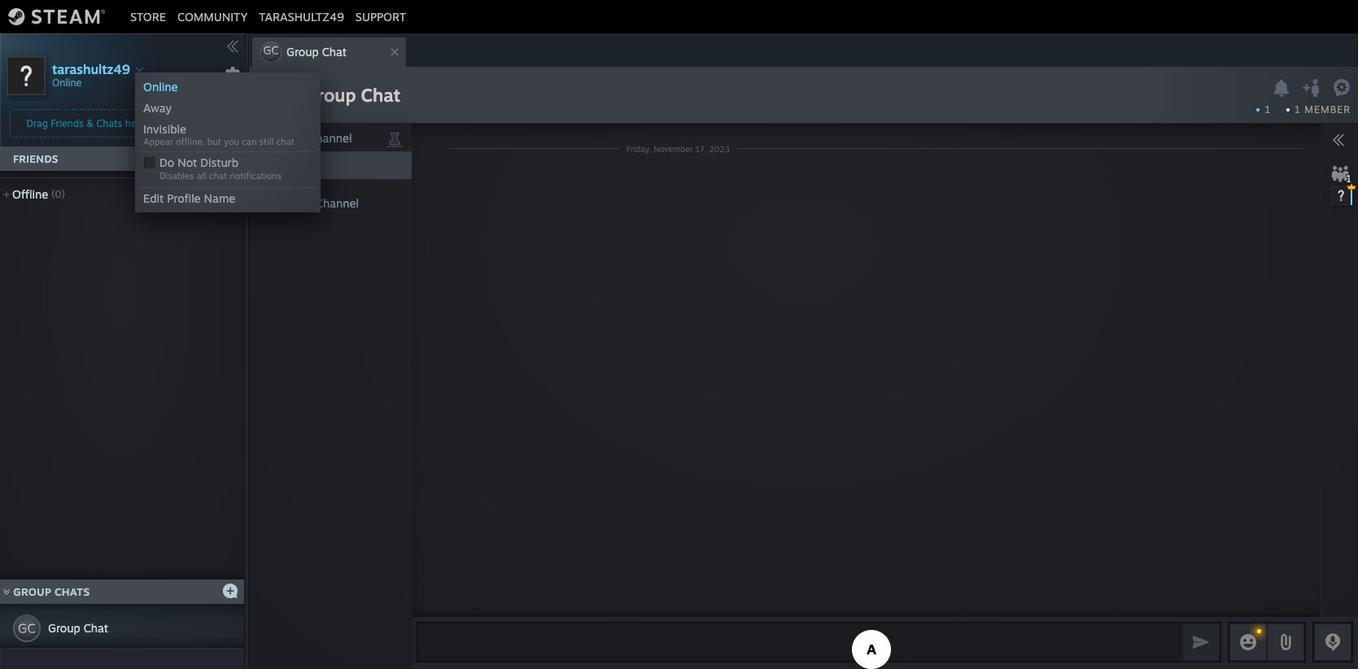 Task type: vqa. For each thing, say whether or not it's contained in the screenshot.
Manage notification settings 'image'
yes



Task type: locate. For each thing, give the bounding box(es) containing it.
0 vertical spatial add
[[259, 131, 280, 145]]

chats right "&"
[[96, 117, 122, 129]]

group chat down close this tab icon
[[305, 84, 401, 106]]

gc down collapse chats list image
[[18, 620, 36, 637]]

2 horizontal spatial chat
[[361, 84, 401, 106]]

0 horizontal spatial 1
[[1266, 103, 1271, 116]]

1 member
[[1295, 103, 1352, 116]]

channel right text
[[309, 131, 352, 145]]

0 vertical spatial tarashultz49
[[259, 9, 344, 23]]

1 vertical spatial gc
[[260, 81, 295, 114]]

gc inside gc group chat
[[263, 43, 279, 57]]

access
[[188, 117, 218, 129]]

you
[[224, 136, 239, 147]]

0 horizontal spatial group chat
[[48, 621, 108, 635]]

channel right voice on the left of the page
[[316, 196, 359, 210]]

november
[[654, 144, 693, 153]]

0 vertical spatial gc
[[263, 43, 279, 57]]

0 vertical spatial chats
[[96, 117, 122, 129]]

tarashultz49 up "&"
[[52, 61, 130, 77]]

0 horizontal spatial tarashultz49
[[52, 61, 130, 77]]

2 vertical spatial chat
[[84, 621, 108, 635]]

0 vertical spatial chat
[[322, 45, 347, 59]]

friday, november 17, 2023
[[627, 144, 730, 153]]

chat down tarashultz49 link
[[322, 45, 347, 59]]

0 horizontal spatial chats
[[54, 585, 90, 598]]

2 add from the top
[[259, 196, 280, 210]]

group chat
[[305, 84, 401, 106], [48, 621, 108, 635]]

tarashultz49 up gc group chat
[[259, 9, 344, 23]]

0 vertical spatial channel
[[309, 131, 352, 145]]

channel
[[309, 131, 352, 145], [316, 196, 359, 210]]

chat down disturb
[[209, 170, 227, 182]]

group
[[287, 45, 319, 59], [305, 84, 356, 106], [13, 585, 51, 598], [48, 621, 80, 635]]

1 left 1 member
[[1266, 103, 1271, 116]]

manage group chat settings image
[[1334, 79, 1354, 100]]

1 for 1
[[1266, 103, 1271, 116]]

2 vertical spatial gc
[[18, 620, 36, 637]]

tarashultz49 link
[[253, 9, 350, 23]]

chat right still
[[276, 136, 295, 147]]

drag
[[26, 117, 48, 129]]

1 vertical spatial channel
[[316, 196, 359, 210]]

chats right collapse chats list image
[[54, 585, 90, 598]]

gc
[[263, 43, 279, 57], [260, 81, 295, 114], [18, 620, 36, 637]]

1 horizontal spatial chat
[[276, 136, 295, 147]]

still
[[259, 136, 274, 147]]

away
[[143, 101, 172, 115]]

add a friend image
[[221, 149, 239, 167]]

friends left "&"
[[51, 117, 84, 129]]

friday,
[[627, 144, 652, 153]]

gc down tarashultz49 link
[[263, 43, 279, 57]]

notifications
[[230, 170, 282, 182]]

tarashultz49
[[259, 9, 344, 23], [52, 61, 130, 77]]

add right can
[[259, 131, 280, 145]]

offline
[[12, 187, 48, 201]]

support link
[[350, 9, 412, 23]]

online away invisible appear offline, but you can still chat
[[143, 80, 295, 147]]

1 1 from the left
[[1266, 103, 1271, 116]]

search my friends list image
[[197, 151, 212, 165]]

2 1 from the left
[[1295, 103, 1302, 116]]

0 vertical spatial group chat
[[305, 84, 401, 106]]

appear
[[143, 136, 173, 147]]

&
[[86, 117, 94, 129]]

1 horizontal spatial chat
[[322, 45, 347, 59]]

group chats
[[13, 585, 90, 598]]

text
[[283, 131, 305, 145]]

1 vertical spatial chat
[[209, 170, 227, 182]]

drag friends & chats here for easy access
[[26, 117, 218, 129]]

1 vertical spatial tarashultz49
[[52, 61, 130, 77]]

add
[[259, 131, 280, 145], [259, 196, 280, 210]]

store
[[130, 9, 166, 23]]

chat up unpin channel list icon
[[361, 84, 401, 106]]

add voice channel
[[259, 196, 359, 210]]

1 horizontal spatial tarashultz49
[[259, 9, 344, 23]]

1 add from the top
[[259, 131, 280, 145]]

do not disturb
[[160, 156, 239, 169]]

1
[[1266, 103, 1271, 116], [1295, 103, 1302, 116]]

chat
[[276, 136, 295, 147], [209, 170, 227, 182]]

add left voice on the left of the page
[[259, 196, 280, 210]]

chats
[[96, 117, 122, 129], [54, 585, 90, 598]]

1 vertical spatial friends
[[13, 152, 58, 165]]

group chat down 'group chats'
[[48, 621, 108, 635]]

profile
[[167, 191, 201, 205]]

chat
[[322, 45, 347, 59], [361, 84, 401, 106], [84, 621, 108, 635]]

1 vertical spatial add
[[259, 196, 280, 210]]

chat down 'group chats'
[[84, 621, 108, 635]]

but
[[207, 136, 221, 147]]

friends
[[51, 117, 84, 129], [13, 152, 58, 165]]

None text field
[[417, 622, 1180, 663]]

gc up text
[[260, 81, 295, 114]]

add for add text channel
[[259, 131, 280, 145]]

edit profile name
[[143, 191, 236, 205]]

1 horizontal spatial 1
[[1295, 103, 1302, 116]]

home
[[280, 157, 313, 171]]

channel for add text channel
[[309, 131, 352, 145]]

name
[[204, 191, 236, 205]]

0 vertical spatial chat
[[276, 136, 295, 147]]

online
[[143, 80, 178, 94]]

close this tab image
[[387, 47, 403, 57]]

disables
[[160, 170, 194, 182]]

friends down drag on the top
[[13, 152, 58, 165]]

add text channel
[[259, 131, 352, 145]]

invite a friend to this group chat image
[[1303, 77, 1324, 98]]

1 left the member
[[1295, 103, 1302, 116]]



Task type: describe. For each thing, give the bounding box(es) containing it.
store link
[[125, 9, 172, 23]]

collapse chats list image
[[0, 589, 19, 595]]

do
[[160, 156, 174, 169]]

add for add voice channel
[[259, 196, 280, 210]]

all
[[197, 170, 206, 182]]

manage notification settings image
[[1272, 79, 1293, 97]]

not
[[178, 156, 197, 169]]

1 horizontal spatial group chat
[[305, 84, 401, 106]]

1 for 1 member
[[1295, 103, 1302, 116]]

community link
[[172, 9, 253, 23]]

1 vertical spatial group chat
[[48, 621, 108, 635]]

submit image
[[1191, 631, 1212, 653]]

1 vertical spatial chats
[[54, 585, 90, 598]]

0 vertical spatial friends
[[51, 117, 84, 129]]

can
[[242, 136, 257, 147]]

chat inside online away invisible appear offline, but you can still chat
[[276, 136, 295, 147]]

expand member list image
[[1333, 134, 1346, 147]]

voice
[[283, 196, 312, 210]]

offline,
[[176, 136, 205, 147]]

channel for add voice channel
[[316, 196, 359, 210]]

0 horizontal spatial chat
[[209, 170, 227, 182]]

1 vertical spatial chat
[[361, 84, 401, 106]]

edit
[[143, 191, 164, 205]]

unpin channel list image
[[384, 127, 405, 148]]

disturb
[[201, 156, 239, 169]]

0 horizontal spatial chat
[[84, 621, 108, 635]]

community
[[177, 9, 248, 23]]

17,
[[696, 144, 707, 153]]

easy
[[164, 117, 185, 129]]

gc group chat
[[263, 43, 347, 59]]

chat inside gc group chat
[[322, 45, 347, 59]]

here
[[125, 117, 145, 129]]

1 horizontal spatial chats
[[96, 117, 122, 129]]

create a group chat image
[[222, 583, 239, 599]]

2023
[[710, 144, 730, 153]]

invisible
[[143, 122, 186, 136]]

member
[[1305, 103, 1352, 116]]

for
[[148, 117, 161, 129]]

disables all chat notifications
[[160, 170, 282, 182]]

send special image
[[1277, 633, 1296, 652]]

manage friends list settings image
[[225, 66, 241, 82]]

support
[[356, 9, 406, 23]]

group inside gc group chat
[[287, 45, 319, 59]]



